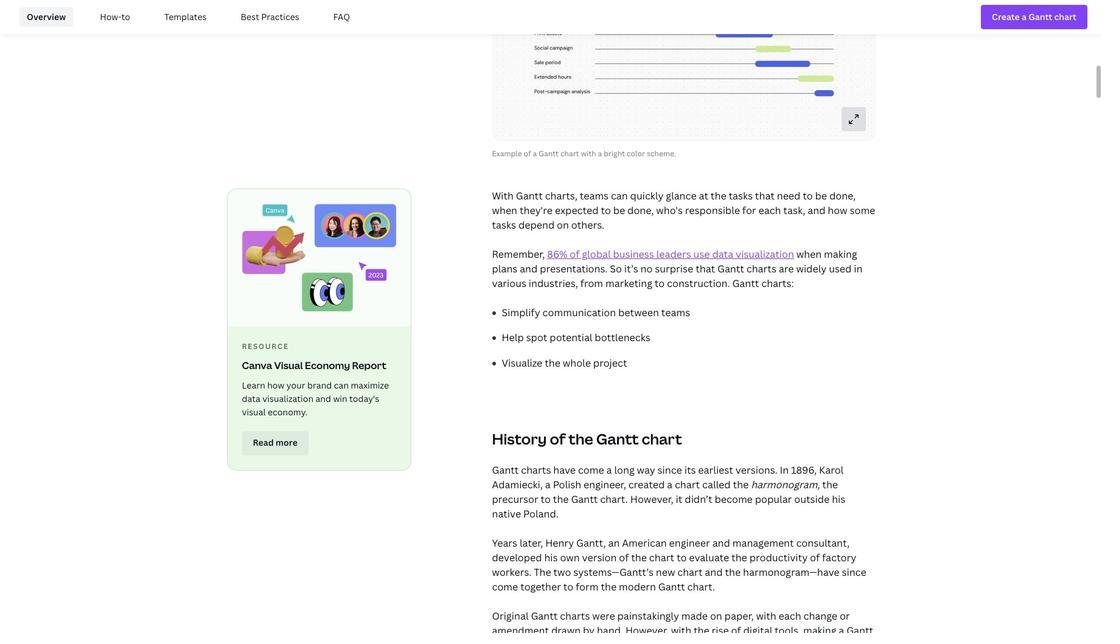 Task type: describe. For each thing, give the bounding box(es) containing it.
chart. inside years later, henry gantt, an american engineer and management consultant, developed his own version of the chart to evaluate the productivity of factory workers. the two systems—gantt's new chart and the harmonogram—have since come together to form the modern gantt chart.
[[688, 580, 715, 594]]

painstakingly
[[618, 610, 679, 623]]

how inside "with gantt charts, teams can quickly glance at the tasks that need to be done, when they're expected to be done, who's responsible for each task, and how some tasks depend on others."
[[828, 204, 848, 217]]

a left bright on the top right of page
[[598, 148, 602, 159]]

its
[[685, 464, 696, 477]]

gantt inside "the precursor to the gantt chart. however, it didn't become popular outside his native poland."
[[571, 493, 598, 506]]

1 horizontal spatial be
[[815, 189, 827, 203]]

popular
[[755, 493, 792, 506]]

bright
[[604, 148, 625, 159]]

how-to button
[[88, 2, 142, 32]]

evaluate
[[689, 551, 729, 565]]

overview link
[[19, 7, 73, 27]]

gantt right example
[[539, 148, 559, 159]]

presentations.
[[540, 262, 608, 276]]

and inside when making plans and presentations. so it's no surprise that gantt charts are widely used in various industries, from marketing to construction. gantt charts:
[[520, 262, 538, 276]]

no
[[641, 262, 653, 276]]

example of a gantt chart with a bright color scheme image
[[493, 0, 875, 141]]

harmonogram—have
[[743, 566, 840, 579]]

simplify
[[502, 306, 540, 319]]

practices
[[261, 11, 299, 22]]

the up have
[[569, 429, 593, 449]]

each inside original gantt charts were painstakingly made on paper, with each change or amendment drawn by hand. however, with the rise of digital tools, making a gant
[[779, 610, 801, 623]]

so
[[610, 262, 622, 276]]

of up have
[[550, 429, 566, 449]]

tools,
[[775, 624, 801, 634]]

it
[[676, 493, 683, 506]]

data inside 'learn how your brand can maximize data visualization and win today's visual economy.'
[[242, 393, 260, 405]]

karol
[[819, 464, 844, 477]]

management
[[733, 537, 794, 550]]

the inside "with gantt charts, teams can quickly glance at the tasks that need to be done, when they're expected to be done, who's responsible for each task, and how some tasks depend on others."
[[711, 189, 727, 203]]

the down american
[[631, 551, 647, 565]]

2 horizontal spatial with
[[756, 610, 777, 623]]

86%
[[547, 248, 568, 261]]

of inside original gantt charts were painstakingly made on paper, with each change or amendment drawn by hand. however, with the rise of digital tools, making a gant
[[731, 624, 741, 634]]

to up others.
[[601, 204, 611, 217]]

and up the evaluate
[[713, 537, 730, 550]]

on inside "with gantt charts, teams can quickly glance at the tasks that need to be done, when they're expected to be done, who's responsible for each task, and how some tasks depend on others."
[[557, 218, 569, 232]]

engineer,
[[584, 478, 626, 492]]

amendment
[[492, 624, 549, 634]]

charts inside gantt charts have come a long way since its earliest versions. in 1896, karol adamiecki, a polish engineer, created a chart called the
[[521, 464, 551, 477]]

charts inside when making plans and presentations. so it's no surprise that gantt charts are widely used in various industries, from marketing to construction. gantt charts:
[[747, 262, 777, 276]]

canva visual economy report
[[242, 359, 387, 372]]

at
[[699, 189, 709, 203]]

a right example
[[533, 148, 537, 159]]

original gantt charts were painstakingly made on paper, with each change or amendment drawn by hand. however, with the rise of digital tools, making a gant
[[492, 610, 874, 634]]

when making plans and presentations. so it's no surprise that gantt charts are widely used in various industries, from marketing to construction. gantt charts:
[[492, 248, 863, 290]]

resource
[[242, 341, 289, 352]]

that inside when making plans and presentations. so it's no surprise that gantt charts are widely used in various industries, from marketing to construction. gantt charts:
[[696, 262, 715, 276]]

faq button
[[321, 2, 362, 32]]

made
[[682, 610, 708, 623]]

leaders
[[657, 248, 691, 261]]

1 horizontal spatial done,
[[830, 189, 856, 203]]

earliest
[[698, 464, 733, 477]]

maximize
[[351, 380, 389, 391]]

teams for charts,
[[580, 189, 609, 203]]

precursor
[[492, 493, 538, 506]]

come inside gantt charts have come a long way since its earliest versions. in 1896, karol adamiecki, a polish engineer, created a chart called the
[[578, 464, 604, 477]]

version
[[582, 551, 617, 565]]

paper,
[[725, 610, 754, 623]]

surprise
[[655, 262, 693, 276]]

how-to link
[[93, 7, 138, 27]]

later,
[[520, 537, 543, 550]]

drawn
[[551, 624, 581, 634]]

learn
[[242, 380, 265, 391]]

rise
[[712, 624, 729, 634]]

others.
[[571, 218, 605, 232]]

plans
[[492, 262, 518, 276]]

the precursor to the gantt chart. however, it didn't become popular outside his native poland.
[[492, 478, 846, 521]]

his inside years later, henry gantt, an american engineer and management consultant, developed his own version of the chart to evaluate the productivity of factory workers. the two systems—gantt's new chart and the harmonogram—have since come together to form the modern gantt chart.
[[544, 551, 558, 565]]

gantt inside years later, henry gantt, an american engineer and management consultant, developed his own version of the chart to evaluate the productivity of factory workers. the two systems—gantt's new chart and the harmonogram—have since come together to form the modern gantt chart.
[[658, 580, 685, 594]]

and down the evaluate
[[705, 566, 723, 579]]

gantt inside gantt charts have come a long way since its earliest versions. in 1896, karol adamiecki, a polish engineer, created a chart called the
[[492, 464, 519, 477]]

since inside gantt charts have come a long way since its earliest versions. in 1896, karol adamiecki, a polish engineer, created a chart called the
[[658, 464, 682, 477]]

become
[[715, 493, 753, 506]]

by
[[583, 624, 595, 634]]

task,
[[784, 204, 806, 217]]

own
[[560, 551, 580, 565]]

that inside "with gantt charts, teams can quickly glance at the tasks that need to be done, when they're expected to be done, who's responsible for each task, and how some tasks depend on others."
[[755, 189, 775, 203]]

1 horizontal spatial tasks
[[729, 189, 753, 203]]

1 vertical spatial tasks
[[492, 218, 516, 232]]

a inside original gantt charts were painstakingly made on paper, with each change or amendment drawn by hand. however, with the rise of digital tools, making a gant
[[839, 624, 844, 634]]

used
[[829, 262, 852, 276]]

report
[[352, 359, 387, 372]]

potential
[[550, 331, 593, 345]]

gantt,
[[576, 537, 606, 550]]

american
[[622, 537, 667, 550]]

the inside original gantt charts were painstakingly made on paper, with each change or amendment drawn by hand. however, with the rise of digital tools, making a gant
[[694, 624, 710, 634]]

versions.
[[736, 464, 778, 477]]

how-to
[[100, 11, 130, 22]]

remember, 86% of global business leaders use data visualization
[[492, 248, 794, 261]]

various
[[492, 277, 527, 290]]

templates button
[[152, 2, 219, 32]]

history
[[492, 429, 547, 449]]

years
[[492, 537, 517, 550]]

visualization inside 'learn how your brand can maximize data visualization and win today's visual economy.'
[[263, 393, 314, 405]]

called
[[702, 478, 731, 492]]

outside
[[794, 493, 830, 506]]

marketing
[[606, 277, 652, 290]]

communication
[[543, 306, 616, 319]]

in
[[780, 464, 789, 477]]

however, inside "the precursor to the gantt chart. however, it didn't become popular outside his native poland."
[[630, 493, 674, 506]]

of right example
[[524, 148, 531, 159]]

the left whole
[[545, 357, 561, 370]]

a right 'created'
[[667, 478, 673, 492]]

best practices button
[[229, 2, 312, 32]]

win
[[333, 393, 347, 405]]

project
[[593, 357, 627, 370]]

templates
[[164, 11, 207, 22]]

or
[[840, 610, 850, 623]]

charts:
[[762, 277, 794, 290]]

help
[[502, 331, 524, 345]]

best practices link
[[233, 7, 307, 27]]

brand
[[307, 380, 332, 391]]

charts,
[[545, 189, 578, 203]]

for
[[743, 204, 756, 217]]

to inside when making plans and presentations. so it's no surprise that gantt charts are widely used in various industries, from marketing to construction. gantt charts:
[[655, 277, 665, 290]]

hand.
[[597, 624, 623, 634]]

together
[[521, 580, 561, 594]]

they're
[[520, 204, 553, 217]]

on inside original gantt charts were painstakingly made on paper, with each change or amendment drawn by hand. however, with the rise of digital tools, making a gant
[[710, 610, 722, 623]]

responsible
[[685, 204, 740, 217]]

can for teams
[[611, 189, 628, 203]]

the down the evaluate
[[725, 566, 741, 579]]

however, inside original gantt charts were painstakingly made on paper, with each change or amendment drawn by hand. however, with the rise of digital tools, making a gant
[[626, 624, 669, 634]]

original
[[492, 610, 529, 623]]



Task type: locate. For each thing, give the bounding box(es) containing it.
0 horizontal spatial data
[[242, 393, 260, 405]]

when inside "with gantt charts, teams can quickly glance at the tasks that need to be done, when they're expected to be done, who's responsible for each task, and how some tasks depend on others."
[[492, 204, 517, 217]]

of down consultant,
[[810, 551, 820, 565]]

1 vertical spatial come
[[492, 580, 518, 594]]

and inside 'learn how your brand can maximize data visualization and win today's visual economy.'
[[316, 393, 331, 405]]

example
[[492, 148, 522, 159]]

1 vertical spatial how
[[267, 380, 285, 391]]

gantt up they're
[[516, 189, 543, 203]]

your
[[287, 380, 305, 391]]

remember,
[[492, 248, 545, 261]]

digital
[[744, 624, 773, 634]]

the up become at the right bottom of page
[[733, 478, 749, 492]]

chart. inside "the precursor to the gantt chart. however, it didn't become popular outside his native poland."
[[600, 493, 628, 506]]

1 vertical spatial data
[[242, 393, 260, 405]]

0 vertical spatial visualization
[[736, 248, 794, 261]]

engineer
[[669, 537, 710, 550]]

each inside "with gantt charts, teams can quickly glance at the tasks that need to be done, when they're expected to be done, who's responsible for each task, and how some tasks depend on others."
[[759, 204, 781, 217]]

from
[[580, 277, 603, 290]]

construction.
[[667, 277, 730, 290]]

that down use
[[696, 262, 715, 276]]

1 horizontal spatial teams
[[662, 306, 690, 319]]

0 vertical spatial tasks
[[729, 189, 753, 203]]

0 horizontal spatial can
[[334, 380, 349, 391]]

who's
[[656, 204, 683, 217]]

0 horizontal spatial that
[[696, 262, 715, 276]]

1 vertical spatial with
[[756, 610, 777, 623]]

to down two
[[564, 580, 574, 594]]

each
[[759, 204, 781, 217], [779, 610, 801, 623]]

chart. down engineer, at the bottom right
[[600, 493, 628, 506]]

a left long
[[607, 464, 612, 477]]

modern
[[619, 580, 656, 594]]

1 vertical spatial charts
[[521, 464, 551, 477]]

a left "polish"
[[545, 478, 551, 492]]

to inside the how-to link
[[122, 11, 130, 22]]

with up digital
[[756, 610, 777, 623]]

faq link
[[326, 7, 357, 27]]

be
[[815, 189, 827, 203], [613, 204, 625, 217]]

visualization
[[736, 248, 794, 261], [263, 393, 314, 405]]

years later, henry gantt, an american engineer and management consultant, developed his own version of the chart to evaluate the productivity of factory workers. the two systems—gantt's new chart and the harmonogram—have since come together to form the modern gantt chart.
[[492, 537, 867, 594]]

1 horizontal spatial when
[[797, 248, 822, 261]]

help spot potential bottlenecks
[[502, 331, 650, 345]]

1896,
[[791, 464, 817, 477]]

0 horizontal spatial chart.
[[600, 493, 628, 506]]

1 horizontal spatial charts
[[560, 610, 590, 623]]

0 vertical spatial each
[[759, 204, 781, 217]]

to right need on the right top
[[803, 189, 813, 203]]

1 vertical spatial since
[[842, 566, 867, 579]]

0 horizontal spatial with
[[581, 148, 596, 159]]

when
[[492, 204, 517, 217], [797, 248, 822, 261]]

gantt up construction.
[[718, 262, 744, 276]]

0 horizontal spatial done,
[[628, 204, 654, 217]]

0 vertical spatial how
[[828, 204, 848, 217]]

tasks
[[729, 189, 753, 203], [492, 218, 516, 232]]

visualization up are
[[736, 248, 794, 261]]

86% of global business leaders use data visualization link
[[547, 248, 794, 261]]

2 vertical spatial charts
[[560, 610, 590, 623]]

have
[[553, 464, 576, 477]]

charts up drawn
[[560, 610, 590, 623]]

when up widely
[[797, 248, 822, 261]]

to left the templates
[[122, 11, 130, 22]]

1 vertical spatial that
[[696, 262, 715, 276]]

that up for
[[755, 189, 775, 203]]

form
[[576, 580, 599, 594]]

come
[[578, 464, 604, 477], [492, 580, 518, 594]]

0 horizontal spatial when
[[492, 204, 517, 217]]

were
[[592, 610, 615, 623]]

and down "remember," at the top left of page
[[520, 262, 538, 276]]

1 horizontal spatial his
[[832, 493, 846, 506]]

on down expected
[[557, 218, 569, 232]]

new
[[656, 566, 675, 579]]

the down management
[[732, 551, 747, 565]]

poland.
[[524, 507, 559, 521]]

1 vertical spatial making
[[803, 624, 837, 634]]

when inside when making plans and presentations. so it's no surprise that gantt charts are widely used in various industries, from marketing to construction. gantt charts:
[[797, 248, 822, 261]]

teams down construction.
[[662, 306, 690, 319]]

of up 'presentations.'
[[570, 248, 580, 261]]

to down engineer
[[677, 551, 687, 565]]

whole
[[563, 357, 591, 370]]

1 vertical spatial however,
[[626, 624, 669, 634]]

gantt down new
[[658, 580, 685, 594]]

making inside when making plans and presentations. so it's no surprise that gantt charts are widely used in various industries, from marketing to construction. gantt charts:
[[824, 248, 857, 261]]

0 vertical spatial making
[[824, 248, 857, 261]]

teams inside "with gantt charts, teams can quickly glance at the tasks that need to be done, when they're expected to be done, who's responsible for each task, and how some tasks depend on others."
[[580, 189, 609, 203]]

can left quickly
[[611, 189, 628, 203]]

0 vertical spatial however,
[[630, 493, 674, 506]]

to
[[122, 11, 130, 22], [803, 189, 813, 203], [601, 204, 611, 217], [655, 277, 665, 290], [541, 493, 551, 506], [677, 551, 687, 565], [564, 580, 574, 594]]

how left your
[[267, 380, 285, 391]]

0 vertical spatial his
[[832, 493, 846, 506]]

0 vertical spatial charts
[[747, 262, 777, 276]]

0 vertical spatial done,
[[830, 189, 856, 203]]

when down with
[[492, 204, 517, 217]]

the
[[711, 189, 727, 203], [545, 357, 561, 370], [569, 429, 593, 449], [733, 478, 749, 492], [823, 478, 838, 492], [553, 493, 569, 506], [631, 551, 647, 565], [732, 551, 747, 565], [725, 566, 741, 579], [601, 580, 617, 594], [694, 624, 710, 634]]

the down made
[[694, 624, 710, 634]]

charts up charts:
[[747, 262, 777, 276]]

be right expected
[[613, 204, 625, 217]]

1 vertical spatial when
[[797, 248, 822, 261]]

0 vertical spatial on
[[557, 218, 569, 232]]

teams up expected
[[580, 189, 609, 203]]

history of the gantt chart
[[492, 429, 682, 449]]

0 vertical spatial teams
[[580, 189, 609, 203]]

simplify communication between teams
[[502, 306, 690, 319]]

0 horizontal spatial on
[[557, 218, 569, 232]]

with gantt charts, teams can quickly glance at the tasks that need to be done, when they're expected to be done, who's responsible for each task, and how some tasks depend on others.
[[492, 189, 876, 232]]

1 horizontal spatial chart.
[[688, 580, 715, 594]]

and inside "with gantt charts, teams can quickly glance at the tasks that need to be done, when they're expected to be done, who's responsible for each task, and how some tasks depend on others."
[[808, 204, 826, 217]]

each up tools,
[[779, 610, 801, 623]]

can up win
[[334, 380, 349, 391]]

come inside years later, henry gantt, an american engineer and management consultant, developed his own version of the chart to evaluate the productivity of factory workers. the two systems—gantt's new chart and the harmonogram—have since come together to form the modern gantt chart.
[[492, 580, 518, 594]]

created
[[629, 478, 665, 492]]

data down learn
[[242, 393, 260, 405]]

1 horizontal spatial with
[[671, 624, 691, 634]]

example of a gantt chart with a bright color scheme.
[[492, 148, 676, 159]]

since
[[658, 464, 682, 477], [842, 566, 867, 579]]

1 vertical spatial be
[[613, 204, 625, 217]]

1 horizontal spatial how
[[828, 204, 848, 217]]

chart. up made
[[688, 580, 715, 594]]

use
[[694, 248, 710, 261]]

0 vertical spatial come
[[578, 464, 604, 477]]

0 horizontal spatial how
[[267, 380, 285, 391]]

some
[[850, 204, 876, 217]]

workers.
[[492, 566, 532, 579]]

and down brand
[[316, 393, 331, 405]]

1 horizontal spatial that
[[755, 189, 775, 203]]

0 vertical spatial data
[[712, 248, 734, 261]]

can for brand
[[334, 380, 349, 391]]

1 vertical spatial his
[[544, 551, 558, 565]]

his up the
[[544, 551, 558, 565]]

visual
[[274, 359, 303, 372]]

factory
[[822, 551, 857, 565]]

gantt inside "with gantt charts, teams can quickly glance at the tasks that need to be done, when they're expected to be done, who's responsible for each task, and how some tasks depend on others."
[[516, 189, 543, 203]]

glance
[[666, 189, 697, 203]]

the down karol
[[823, 478, 838, 492]]

didn't
[[685, 493, 713, 506]]

1 vertical spatial chart.
[[688, 580, 715, 594]]

with left bright on the top right of page
[[581, 148, 596, 159]]

1 horizontal spatial come
[[578, 464, 604, 477]]

since inside years later, henry gantt, an american engineer and management consultant, developed his own version of the chart to evaluate the productivity of factory workers. the two systems—gantt's new chart and the harmonogram—have since come together to form the modern gantt chart.
[[842, 566, 867, 579]]

come up engineer, at the bottom right
[[578, 464, 604, 477]]

are
[[779, 262, 794, 276]]

visualize the whole project
[[502, 357, 627, 370]]

chart down the evaluate
[[678, 566, 703, 579]]

the inside gantt charts have come a long way since its earliest versions. in 1896, karol adamiecki, a polish engineer, created a chart called the
[[733, 478, 749, 492]]

teams
[[580, 189, 609, 203], [662, 306, 690, 319]]

0 horizontal spatial tasks
[[492, 218, 516, 232]]

way
[[637, 464, 655, 477]]

0 horizontal spatial visualization
[[263, 393, 314, 405]]

best practices
[[241, 11, 299, 22]]

however, down 'created'
[[630, 493, 674, 506]]

chart down its
[[675, 478, 700, 492]]

his right "outside"
[[832, 493, 846, 506]]

0 vertical spatial can
[[611, 189, 628, 203]]

systems—gantt's
[[574, 566, 654, 579]]

economy.
[[268, 406, 308, 418]]

0 horizontal spatial since
[[658, 464, 682, 477]]

to up poland.
[[541, 493, 551, 506]]

adamiecki,
[[492, 478, 543, 492]]

1 horizontal spatial can
[[611, 189, 628, 203]]

since down factory
[[842, 566, 867, 579]]

0 horizontal spatial be
[[613, 204, 625, 217]]

long
[[614, 464, 635, 477]]

gantt up long
[[596, 429, 639, 449]]

business
[[613, 248, 654, 261]]

since left its
[[658, 464, 682, 477]]

with down made
[[671, 624, 691, 634]]

to inside "the precursor to the gantt chart. however, it didn't become popular outside his native poland."
[[541, 493, 551, 506]]

making up used
[[824, 248, 857, 261]]

teams for between
[[662, 306, 690, 319]]

can inside "with gantt charts, teams can quickly glance at the tasks that need to be done, when they're expected to be done, who's responsible for each task, and how some tasks depend on others."
[[611, 189, 628, 203]]

making down the change
[[803, 624, 837, 634]]

a down or
[[839, 624, 844, 634]]

done, up some
[[830, 189, 856, 203]]

chart up new
[[649, 551, 674, 565]]

chart inside gantt charts have come a long way since its earliest versions. in 1896, karol adamiecki, a polish engineer, created a chart called the
[[675, 478, 700, 492]]

1 vertical spatial done,
[[628, 204, 654, 217]]

between
[[618, 306, 659, 319]]

0 vertical spatial since
[[658, 464, 682, 477]]

it's
[[624, 262, 638, 276]]

done, down quickly
[[628, 204, 654, 217]]

page section links element
[[0, 0, 1102, 34]]

0 vertical spatial chart.
[[600, 493, 628, 506]]

chart up the charts,
[[561, 148, 579, 159]]

visual
[[242, 406, 266, 418]]

1 vertical spatial on
[[710, 610, 722, 623]]

tasks up for
[[729, 189, 753, 203]]

0 vertical spatial that
[[755, 189, 775, 203]]

gantt inside original gantt charts were painstakingly made on paper, with each change or amendment drawn by hand. however, with the rise of digital tools, making a gant
[[531, 610, 558, 623]]

charts up adamiecki,
[[521, 464, 551, 477]]

each right for
[[759, 204, 781, 217]]

the
[[534, 566, 551, 579]]

templates link
[[157, 7, 214, 27]]

1 vertical spatial teams
[[662, 306, 690, 319]]

industries,
[[529, 277, 578, 290]]

0 horizontal spatial come
[[492, 580, 518, 594]]

gantt
[[539, 148, 559, 159], [516, 189, 543, 203], [718, 262, 744, 276], [733, 277, 759, 290], [596, 429, 639, 449], [492, 464, 519, 477], [571, 493, 598, 506], [658, 580, 685, 594], [531, 610, 558, 623]]

of down an
[[619, 551, 629, 565]]

2 vertical spatial with
[[671, 624, 691, 634]]

2 horizontal spatial charts
[[747, 262, 777, 276]]

visualization up economy.
[[263, 393, 314, 405]]

overview
[[27, 11, 66, 22]]

chart up way on the right
[[642, 429, 682, 449]]

1 vertical spatial each
[[779, 610, 801, 623]]

data
[[712, 248, 734, 261], [242, 393, 260, 405]]

0 vertical spatial with
[[581, 148, 596, 159]]

1 horizontal spatial data
[[712, 248, 734, 261]]

to down surprise
[[655, 277, 665, 290]]

chart
[[561, 148, 579, 159], [642, 429, 682, 449], [675, 478, 700, 492], [649, 551, 674, 565], [678, 566, 703, 579]]

gantt charts have come a long way since its earliest versions. in 1896, karol adamiecki, a polish engineer, created a chart called the
[[492, 464, 844, 492]]

gantt down "polish"
[[571, 493, 598, 506]]

economy
[[305, 359, 350, 372]]

polish
[[553, 478, 581, 492]]

learn how your brand can maximize data visualization and win today's visual economy.
[[242, 380, 389, 418]]

depend
[[519, 218, 555, 232]]

0 horizontal spatial charts
[[521, 464, 551, 477]]

be right need on the right top
[[815, 189, 827, 203]]

gantt left charts:
[[733, 277, 759, 290]]

making inside original gantt charts were painstakingly made on paper, with each change or amendment drawn by hand. however, with the rise of digital tools, making a gant
[[803, 624, 837, 634]]

1 horizontal spatial on
[[710, 610, 722, 623]]

1 vertical spatial visualization
[[263, 393, 314, 405]]

0 horizontal spatial his
[[544, 551, 558, 565]]

the down "polish"
[[553, 493, 569, 506]]

how inside 'learn how your brand can maximize data visualization and win today's visual economy.'
[[267, 380, 285, 391]]

how left some
[[828, 204, 848, 217]]

0 vertical spatial be
[[815, 189, 827, 203]]

tasks down with
[[492, 218, 516, 232]]

on up rise
[[710, 610, 722, 623]]

1 vertical spatial can
[[334, 380, 349, 391]]

0 horizontal spatial teams
[[580, 189, 609, 203]]

can inside 'learn how your brand can maximize data visualization and win today's visual economy.'
[[334, 380, 349, 391]]

gantt up drawn
[[531, 610, 558, 623]]

native
[[492, 507, 521, 521]]

and right task,
[[808, 204, 826, 217]]

the down systems—gantt's
[[601, 580, 617, 594]]

0 vertical spatial when
[[492, 204, 517, 217]]

data right use
[[712, 248, 734, 261]]

however, down painstakingly
[[626, 624, 669, 634]]

charts inside original gantt charts were painstakingly made on paper, with each change or amendment drawn by hand. however, with the rise of digital tools, making a gant
[[560, 610, 590, 623]]

expected
[[555, 204, 599, 217]]

faq
[[333, 11, 350, 22]]

and
[[808, 204, 826, 217], [520, 262, 538, 276], [316, 393, 331, 405], [713, 537, 730, 550], [705, 566, 723, 579]]

of down paper,
[[731, 624, 741, 634]]

on
[[557, 218, 569, 232], [710, 610, 722, 623]]

his inside "the precursor to the gantt chart. however, it didn't become popular outside his native poland."
[[832, 493, 846, 506]]

can
[[611, 189, 628, 203], [334, 380, 349, 391]]

the right at
[[711, 189, 727, 203]]

1 horizontal spatial visualization
[[736, 248, 794, 261]]

gantt up adamiecki,
[[492, 464, 519, 477]]

1 horizontal spatial since
[[842, 566, 867, 579]]

come down workers.
[[492, 580, 518, 594]]



Task type: vqa. For each thing, say whether or not it's contained in the screenshot.
Text styles button
no



